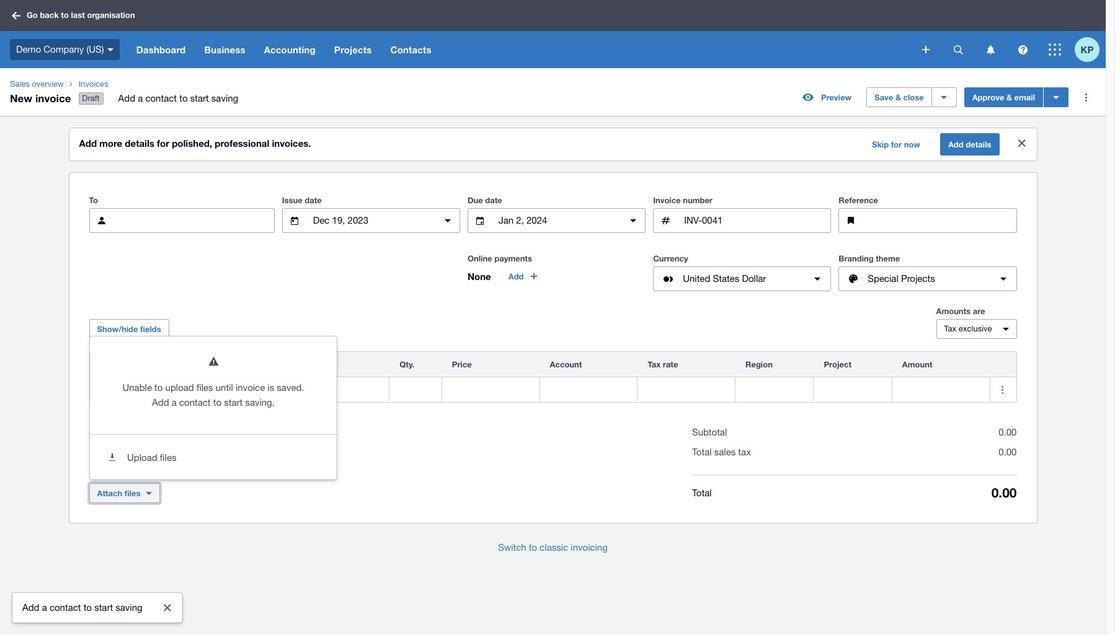 Task type: locate. For each thing, give the bounding box(es) containing it.
currency
[[653, 254, 688, 264]]

contact
[[145, 93, 177, 104], [179, 398, 211, 408], [50, 603, 81, 613]]

To text field
[[119, 209, 274, 233]]

tax
[[738, 447, 751, 458]]

& for email
[[1007, 92, 1012, 102]]

0.00 for total sales tax
[[999, 447, 1017, 458]]

2 date from the left
[[485, 195, 502, 205]]

kp
[[1081, 44, 1094, 55]]

group
[[90, 337, 337, 480]]

0 horizontal spatial close image
[[155, 596, 180, 621]]

tax down amounts
[[944, 324, 957, 334]]

company
[[44, 44, 84, 54]]

0 vertical spatial invoice
[[35, 92, 71, 105]]

svg image right (us)
[[107, 48, 113, 51]]

invoicing
[[571, 543, 608, 553]]

svg image
[[987, 45, 995, 54], [922, 46, 930, 53], [107, 48, 113, 51]]

go back to last organisation link
[[7, 4, 142, 27]]

united states dollar
[[683, 274, 766, 284]]

files inside button
[[160, 453, 176, 463]]

unable to upload files until invoice is saved. add a contact to start saving.
[[122, 383, 304, 408]]

0 vertical spatial projects
[[334, 44, 372, 55]]

1 horizontal spatial invoice
[[236, 383, 265, 393]]

tax inside the invoice line item list element
[[648, 360, 661, 370]]

1 date from the left
[[305, 195, 322, 205]]

0 vertical spatial contact
[[145, 93, 177, 104]]

1 horizontal spatial details
[[966, 140, 992, 150]]

tax inside "tax exclusive" popup button
[[944, 324, 957, 334]]

a
[[138, 93, 143, 104], [172, 398, 177, 408], [42, 603, 47, 613]]

projects
[[334, 44, 372, 55], [901, 274, 935, 284]]

Description text field
[[214, 378, 389, 402]]

payments
[[495, 254, 532, 264]]

close image inside add more details for polished, professional invoices. status
[[1010, 131, 1034, 156]]

until
[[216, 383, 233, 393]]

1 horizontal spatial tax
[[944, 324, 957, 334]]

invoice number element
[[653, 208, 831, 233]]

attach files
[[97, 489, 141, 499]]

2 vertical spatial files
[[125, 489, 141, 499]]

1 horizontal spatial a
[[138, 93, 143, 104]]

for left polished,
[[157, 138, 169, 149]]

0 vertical spatial 0.00
[[999, 427, 1017, 438]]

invoice down overview
[[35, 92, 71, 105]]

1 vertical spatial 0.00
[[999, 447, 1017, 458]]

1 vertical spatial invoice
[[236, 383, 265, 393]]

0 horizontal spatial start
[[94, 603, 113, 613]]

0.00 for subtotal
[[999, 427, 1017, 438]]

date right due
[[485, 195, 502, 205]]

Amount field
[[893, 378, 990, 402]]

total down subtotal
[[692, 447, 712, 458]]

files
[[197, 383, 213, 393], [160, 453, 176, 463], [125, 489, 141, 499]]

special
[[868, 274, 899, 284]]

0 horizontal spatial for
[[157, 138, 169, 149]]

invoice line item list element
[[89, 352, 1017, 403]]

are
[[973, 306, 985, 316]]

date for due date
[[485, 195, 502, 205]]

banner
[[0, 0, 1106, 68]]

0 horizontal spatial date
[[305, 195, 322, 205]]

0 horizontal spatial &
[[896, 92, 901, 102]]

svg image inside the demo company (us) popup button
[[107, 48, 113, 51]]

close image
[[1010, 131, 1034, 156], [155, 596, 180, 621]]

invoice up saving.
[[236, 383, 265, 393]]

0 horizontal spatial a
[[42, 603, 47, 613]]

1 horizontal spatial close image
[[1010, 131, 1034, 156]]

none
[[468, 271, 491, 282]]

2 vertical spatial contact
[[50, 603, 81, 613]]

1 vertical spatial projects
[[901, 274, 935, 284]]

1 vertical spatial start
[[224, 398, 243, 408]]

last
[[71, 10, 85, 20]]

show/hide fields button
[[89, 320, 169, 339]]

1 vertical spatial add a contact to start saving
[[22, 603, 142, 613]]

2 vertical spatial a
[[42, 603, 47, 613]]

date
[[305, 195, 322, 205], [485, 195, 502, 205]]

email
[[1015, 92, 1035, 102]]

svg image
[[12, 11, 20, 20], [1049, 43, 1061, 56], [954, 45, 963, 54], [1018, 45, 1028, 54]]

0.00
[[999, 427, 1017, 438], [999, 447, 1017, 458], [992, 486, 1017, 501]]

& left 'email'
[[1007, 92, 1012, 102]]

1 horizontal spatial date
[[485, 195, 502, 205]]

add
[[118, 93, 135, 104], [79, 138, 97, 149], [948, 140, 964, 150], [508, 272, 524, 282], [152, 398, 169, 408], [22, 603, 39, 613]]

united states dollar button
[[653, 267, 831, 292]]

& inside button
[[1007, 92, 1012, 102]]

0 vertical spatial close image
[[1010, 131, 1034, 156]]

1 vertical spatial total
[[692, 488, 712, 498]]

skip for now
[[872, 140, 920, 150]]

0 horizontal spatial details
[[125, 138, 154, 149]]

2 horizontal spatial files
[[197, 383, 213, 393]]

1 vertical spatial contact
[[179, 398, 211, 408]]

tax
[[944, 324, 957, 334], [648, 360, 661, 370]]

more invoice options image
[[1074, 85, 1099, 110]]

more date options image
[[435, 208, 460, 233]]

details
[[125, 138, 154, 149], [966, 140, 992, 150]]

total for total
[[692, 488, 712, 498]]

approve
[[972, 92, 1005, 102]]

0 horizontal spatial contact
[[50, 603, 81, 613]]

projects right 'special'
[[901, 274, 935, 284]]

files left until
[[197, 383, 213, 393]]

projects button
[[325, 31, 381, 68]]

1 vertical spatial a
[[172, 398, 177, 408]]

unable
[[122, 383, 152, 393]]

tax for tax exclusive
[[944, 324, 957, 334]]

details right more
[[125, 138, 154, 149]]

tax exclusive button
[[936, 320, 1017, 339]]

add a contact to start saving
[[118, 93, 238, 104], [22, 603, 142, 613]]

now
[[904, 140, 920, 150]]

invoices link
[[74, 78, 248, 91]]

1 horizontal spatial &
[[1007, 92, 1012, 102]]

0 vertical spatial saving
[[211, 93, 238, 104]]

svg image up "close"
[[922, 46, 930, 53]]

issue date
[[282, 195, 322, 205]]

1 horizontal spatial saving
[[211, 93, 238, 104]]

add a contact to start saving inside status
[[22, 603, 142, 613]]

files for upload files
[[160, 453, 176, 463]]

start
[[190, 93, 209, 104], [224, 398, 243, 408], [94, 603, 113, 613]]

1 horizontal spatial svg image
[[922, 46, 930, 53]]

0 vertical spatial start
[[190, 93, 209, 104]]

1 horizontal spatial files
[[160, 453, 176, 463]]

polished,
[[172, 138, 212, 149]]

files inside popup button
[[125, 489, 141, 499]]

branding theme
[[839, 254, 900, 264]]

business button
[[195, 31, 255, 68]]

tax exclusive
[[944, 324, 992, 334]]

contact inside unable to upload files until invoice is saved. add a contact to start saving.
[[179, 398, 211, 408]]

preview
[[821, 92, 852, 102]]

for inside skip for now button
[[891, 140, 902, 150]]

add a contact to start saving status
[[12, 594, 182, 623]]

for left now
[[891, 140, 902, 150]]

online
[[468, 254, 492, 264]]

project
[[824, 360, 852, 370]]

2 total from the top
[[692, 488, 712, 498]]

1 & from the left
[[896, 92, 901, 102]]

0 horizontal spatial tax
[[648, 360, 661, 370]]

0 horizontal spatial files
[[125, 489, 141, 499]]

invoice
[[35, 92, 71, 105], [236, 383, 265, 393]]

upload
[[127, 453, 157, 463]]

0 horizontal spatial svg image
[[107, 48, 113, 51]]

total
[[692, 447, 712, 458], [692, 488, 712, 498]]

0 vertical spatial tax
[[944, 324, 957, 334]]

add more details for polished, professional invoices.
[[79, 138, 311, 149]]

projects left the contacts
[[334, 44, 372, 55]]

due date
[[468, 195, 502, 205]]

& right save
[[896, 92, 901, 102]]

approve & email button
[[964, 88, 1043, 107]]

close image inside add a contact to start saving status
[[155, 596, 180, 621]]

1 vertical spatial tax
[[648, 360, 661, 370]]

0 vertical spatial total
[[692, 447, 712, 458]]

svg image up approve
[[987, 45, 995, 54]]

1 vertical spatial files
[[160, 453, 176, 463]]

to
[[89, 195, 98, 205]]

fields
[[140, 324, 161, 334]]

0 horizontal spatial invoice
[[35, 92, 71, 105]]

2 & from the left
[[1007, 92, 1012, 102]]

files inside unable to upload files until invoice is saved. add a contact to start saving.
[[197, 383, 213, 393]]

2 horizontal spatial start
[[224, 398, 243, 408]]

& inside button
[[896, 92, 901, 102]]

files right upload
[[160, 453, 176, 463]]

add details button
[[940, 133, 1000, 156]]

contact element
[[89, 208, 275, 233]]

save & close button
[[867, 88, 932, 107]]

dashboard
[[136, 44, 186, 55]]

tax for tax rate
[[648, 360, 661, 370]]

1 vertical spatial saving
[[116, 603, 142, 613]]

total for total sales tax
[[692, 447, 712, 458]]

files right attach
[[125, 489, 141, 499]]

1 horizontal spatial for
[[891, 140, 902, 150]]

2 vertical spatial 0.00
[[992, 486, 1017, 501]]

skip for now button
[[865, 135, 928, 155]]

0 horizontal spatial projects
[[334, 44, 372, 55]]

Price field
[[442, 378, 539, 402]]

amounts are
[[936, 306, 985, 316]]

1 vertical spatial close image
[[155, 596, 180, 621]]

2 vertical spatial start
[[94, 603, 113, 613]]

to inside status
[[84, 603, 92, 613]]

details down approve
[[966, 140, 992, 150]]

1 total from the top
[[692, 447, 712, 458]]

theme
[[876, 254, 900, 264]]

attach
[[97, 489, 122, 499]]

0 horizontal spatial saving
[[116, 603, 142, 613]]

0 vertical spatial files
[[197, 383, 213, 393]]

total down total sales tax
[[692, 488, 712, 498]]

to
[[61, 10, 69, 20], [179, 93, 188, 104], [155, 383, 163, 393], [213, 398, 221, 408], [529, 543, 537, 553], [84, 603, 92, 613]]

tax left rate
[[648, 360, 661, 370]]

0 vertical spatial add a contact to start saving
[[118, 93, 238, 104]]

2 horizontal spatial contact
[[179, 398, 211, 408]]

date right issue
[[305, 195, 322, 205]]

2 horizontal spatial a
[[172, 398, 177, 408]]



Task type: vqa. For each thing, say whether or not it's contained in the screenshot.
Save & close button at the top right of the page
yes



Task type: describe. For each thing, give the bounding box(es) containing it.
demo company (us)
[[16, 44, 104, 54]]

details inside add details button
[[966, 140, 992, 150]]

subtotal
[[692, 427, 727, 438]]

amounts
[[936, 306, 971, 316]]

switch to classic invoicing
[[498, 543, 608, 553]]

region
[[746, 360, 773, 370]]

accounting
[[264, 44, 316, 55]]

states
[[713, 274, 740, 284]]

add inside unable to upload files until invoice is saved. add a contact to start saving.
[[152, 398, 169, 408]]

demo
[[16, 44, 41, 54]]

Issue date text field
[[312, 209, 430, 233]]

more line item options image
[[990, 378, 1015, 403]]

special projects button
[[839, 267, 1017, 292]]

draft
[[82, 94, 100, 103]]

approve & email
[[972, 92, 1035, 102]]

files for attach files
[[125, 489, 141, 499]]

attach files button
[[89, 484, 160, 504]]

(us)
[[86, 44, 104, 54]]

switch to classic invoicing button
[[488, 536, 618, 561]]

save
[[875, 92, 893, 102]]

to inside banner
[[61, 10, 69, 20]]

dollar
[[742, 274, 766, 284]]

2 horizontal spatial svg image
[[987, 45, 995, 54]]

preview button
[[795, 88, 859, 107]]

new
[[10, 92, 32, 105]]

close
[[903, 92, 924, 102]]

invoices
[[79, 79, 108, 89]]

number
[[683, 195, 713, 205]]

issue
[[282, 195, 303, 205]]

new invoice
[[10, 92, 71, 105]]

dashboard link
[[127, 31, 195, 68]]

Invoice number text field
[[683, 209, 831, 233]]

add button
[[501, 267, 546, 287]]

to inside button
[[529, 543, 537, 553]]

go back to last organisation
[[27, 10, 135, 20]]

total sales tax
[[692, 447, 751, 458]]

special projects
[[868, 274, 935, 284]]

start inside status
[[94, 603, 113, 613]]

go
[[27, 10, 38, 20]]

classic
[[540, 543, 568, 553]]

more line item options element
[[990, 352, 1016, 377]]

date for issue date
[[305, 195, 322, 205]]

qty.
[[400, 360, 415, 370]]

tax rate
[[648, 360, 678, 370]]

demo company (us) button
[[0, 31, 127, 68]]

invoice inside unable to upload files until invoice is saved. add a contact to start saving.
[[236, 383, 265, 393]]

add inside add details button
[[948, 140, 964, 150]]

Reference text field
[[869, 209, 1016, 233]]

saving.
[[245, 398, 275, 408]]

upload
[[165, 383, 194, 393]]

show/hide
[[97, 324, 138, 334]]

account
[[550, 360, 582, 370]]

contact inside status
[[50, 603, 81, 613]]

saving inside status
[[116, 603, 142, 613]]

Due date text field
[[497, 209, 616, 233]]

online payments
[[468, 254, 532, 264]]

svg image inside the 'go back to last organisation' link
[[12, 11, 20, 20]]

& for close
[[896, 92, 901, 102]]

a inside add a contact to start saving status
[[42, 603, 47, 613]]

united
[[683, 274, 710, 284]]

invoices.
[[272, 138, 311, 149]]

add more details for polished, professional invoices. status
[[69, 128, 1037, 161]]

invoice
[[653, 195, 681, 205]]

business
[[204, 44, 245, 55]]

accounting button
[[255, 31, 325, 68]]

1 horizontal spatial start
[[190, 93, 209, 104]]

1 horizontal spatial contact
[[145, 93, 177, 104]]

a inside unable to upload files until invoice is saved. add a contact to start saving.
[[172, 398, 177, 408]]

price
[[452, 360, 472, 370]]

add inside add a contact to start saving status
[[22, 603, 39, 613]]

add inside add button
[[508, 272, 524, 282]]

group containing unable to upload files until invoice is saved. add a contact to start saving.
[[90, 337, 337, 480]]

back
[[40, 10, 59, 20]]

exclusive
[[959, 324, 992, 334]]

add details
[[948, 140, 992, 150]]

close image for add a contact to start saving
[[155, 596, 180, 621]]

more date options image
[[621, 208, 646, 233]]

invoice number
[[653, 195, 713, 205]]

0 vertical spatial a
[[138, 93, 143, 104]]

Quantity field
[[390, 378, 442, 402]]

sales overview link
[[5, 78, 69, 91]]

overview
[[32, 79, 64, 89]]

save & close
[[875, 92, 924, 102]]

amount
[[902, 360, 933, 370]]

sales
[[10, 79, 30, 89]]

upload files button
[[90, 443, 337, 473]]

reference
[[839, 195, 878, 205]]

contacts
[[390, 44, 432, 55]]

more
[[99, 138, 122, 149]]

due
[[468, 195, 483, 205]]

kp button
[[1075, 31, 1106, 68]]

close image for add more details for polished, professional invoices.
[[1010, 131, 1034, 156]]

1 horizontal spatial projects
[[901, 274, 935, 284]]

start inside unable to upload files until invoice is saved. add a contact to start saving.
[[224, 398, 243, 408]]

banner containing kp
[[0, 0, 1106, 68]]

switch
[[498, 543, 526, 553]]

sales
[[714, 447, 736, 458]]

branding
[[839, 254, 874, 264]]

saved.
[[277, 383, 304, 393]]

contacts button
[[381, 31, 441, 68]]

show/hide fields
[[97, 324, 161, 334]]

professional
[[215, 138, 269, 149]]



